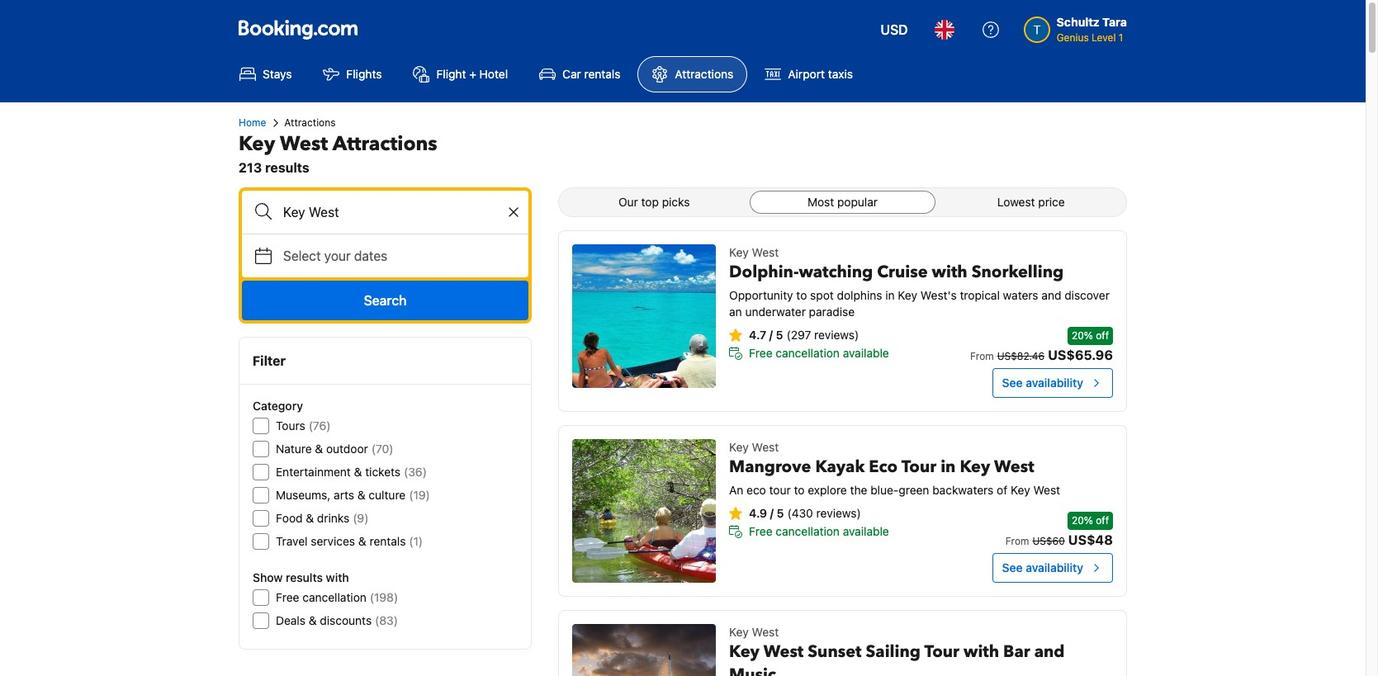 Task type: describe. For each thing, give the bounding box(es) containing it.
culture
[[369, 488, 406, 502]]

waters
[[1003, 288, 1039, 302]]

filter
[[253, 353, 286, 368]]

tickets
[[365, 465, 401, 479]]

services
[[311, 534, 355, 548]]

5 for mangrove
[[777, 506, 784, 520]]

see for dolphin-watching cruise with snorkelling
[[1002, 376, 1023, 390]]

travel services & rentals (1)
[[276, 534, 423, 548]]

to inside the key west mangrove kayak eco tour in key west an eco tour to explore the blue-green backwaters of key west
[[794, 483, 805, 497]]

/ for mangrove
[[770, 506, 774, 520]]

1 vertical spatial results
[[286, 571, 323, 585]]

usd button
[[871, 10, 918, 50]]

an
[[729, 305, 742, 319]]

usd
[[881, 22, 908, 37]]

in inside the key west mangrove kayak eco tour in key west an eco tour to explore the blue-green backwaters of key west
[[941, 456, 956, 478]]

tour inside key west key west sunset sailing tour with bar and music
[[924, 641, 960, 663]]

car rentals link
[[525, 56, 635, 92]]

your account menu schultz tara genius level 1 element
[[1024, 7, 1134, 45]]

an
[[729, 483, 744, 497]]

category
[[253, 399, 303, 413]]

tropical
[[960, 288, 1000, 302]]

from for snorkelling
[[970, 350, 994, 363]]

discounts
[[320, 614, 372, 628]]

dolphin-
[[729, 261, 799, 283]]

music
[[729, 664, 776, 676]]

tour
[[769, 483, 791, 497]]

schultz
[[1057, 15, 1100, 29]]

in inside key west dolphin-watching cruise with snorkelling opportunity to spot dolphins in key west's tropical waters and discover an underwater paradise
[[886, 288, 895, 302]]

watching
[[799, 261, 873, 283]]

see availability for mangrove kayak eco tour in key west
[[1002, 561, 1083, 575]]

kayak
[[815, 456, 865, 478]]

free cancellation available for kayak
[[749, 524, 889, 538]]

(83)
[[375, 614, 398, 628]]

key west mangrove kayak eco tour in key west an eco tour to explore the blue-green backwaters of key west
[[729, 440, 1060, 497]]

of
[[997, 483, 1008, 497]]

key west key west sunset sailing tour with bar and music
[[729, 625, 1065, 676]]

our
[[619, 195, 638, 209]]

stays
[[263, 67, 292, 81]]

home
[[239, 116, 266, 129]]

eco
[[869, 456, 898, 478]]

2 vertical spatial cancellation
[[303, 590, 367, 604]]

us$60
[[1033, 535, 1065, 548]]

free for mangrove
[[749, 524, 773, 538]]

to inside key west dolphin-watching cruise with snorkelling opportunity to spot dolphins in key west's tropical waters and discover an underwater paradise
[[796, 288, 807, 302]]

search button
[[242, 281, 529, 320]]

& down (9)
[[358, 534, 366, 548]]

outdoor
[[326, 442, 368, 456]]

dates
[[354, 249, 388, 263]]

top
[[641, 195, 659, 209]]

lowest
[[998, 195, 1035, 209]]

2 vertical spatial free
[[276, 590, 299, 604]]

see for mangrove kayak eco tour in key west
[[1002, 561, 1023, 575]]

& right the arts
[[357, 488, 366, 502]]

4.7 / 5 (297 reviews)
[[749, 328, 859, 342]]

4.7
[[749, 328, 766, 342]]

backwaters
[[933, 483, 994, 497]]

select
[[283, 249, 321, 263]]

availability for mangrove kayak eco tour in key west
[[1026, 561, 1083, 575]]

with inside key west dolphin-watching cruise with snorkelling opportunity to spot dolphins in key west's tropical waters and discover an underwater paradise
[[932, 261, 968, 283]]

show results with
[[253, 571, 349, 585]]

flight
[[436, 67, 466, 81]]

travel
[[276, 534, 308, 548]]

(9)
[[353, 511, 369, 525]]

genius
[[1057, 31, 1089, 44]]

key inside "key west attractions 213 results"
[[239, 130, 275, 158]]

deals & discounts (83)
[[276, 614, 398, 628]]

and inside key west key west sunset sailing tour with bar and music
[[1034, 641, 1065, 663]]

+
[[469, 67, 476, 81]]

& for drinks
[[306, 511, 314, 525]]

0 horizontal spatial rentals
[[370, 534, 406, 548]]

flight + hotel link
[[399, 56, 522, 92]]

west inside "key west attractions 213 results"
[[280, 130, 328, 158]]

free cancellation available for watching
[[749, 346, 889, 360]]

food
[[276, 511, 303, 525]]

from for in
[[1006, 535, 1029, 548]]

(297
[[787, 328, 811, 342]]

1
[[1119, 31, 1123, 44]]

drinks
[[317, 511, 350, 525]]

(70)
[[371, 442, 394, 456]]

search
[[364, 293, 407, 308]]

attractions inside "key west attractions 213 results"
[[333, 130, 437, 158]]

bar
[[1003, 641, 1030, 663]]

paradise
[[809, 305, 855, 319]]

available for watching
[[843, 346, 889, 360]]

deals
[[276, 614, 306, 628]]

eco
[[747, 483, 766, 497]]

20% for dolphin-watching cruise with snorkelling
[[1072, 329, 1093, 342]]

(19)
[[409, 488, 430, 502]]

key west dolphin-watching cruise with snorkelling opportunity to spot dolphins in key west's tropical waters and discover an underwater paradise
[[729, 245, 1110, 319]]

booking.com image
[[239, 20, 358, 40]]

tours
[[276, 419, 305, 433]]

flight + hotel
[[436, 67, 508, 81]]

& for tickets
[[354, 465, 362, 479]]

off for mangrove kayak eco tour in key west
[[1096, 514, 1109, 527]]

dolphin-watching cruise with snorkelling image
[[572, 244, 716, 388]]

museums,
[[276, 488, 331, 502]]

arts
[[334, 488, 354, 502]]

snorkelling
[[972, 261, 1064, 283]]



Task type: vqa. For each thing, say whether or not it's contained in the screenshot.
19
no



Task type: locate. For each thing, give the bounding box(es) containing it.
& right deals
[[309, 614, 317, 628]]

and right bar
[[1034, 641, 1065, 663]]

20% inside 20% off from us$82.46 us$65.96
[[1072, 329, 1093, 342]]

dolphins
[[837, 288, 882, 302]]

2 see availability from the top
[[1002, 561, 1083, 575]]

4.9
[[749, 506, 767, 520]]

availability
[[1026, 376, 1083, 390], [1026, 561, 1083, 575]]

& right food
[[306, 511, 314, 525]]

and
[[1042, 288, 1062, 302], [1034, 641, 1065, 663]]

stays link
[[225, 56, 306, 92]]

with inside key west key west sunset sailing tour with bar and music
[[964, 641, 999, 663]]

free down 4.9
[[749, 524, 773, 538]]

nature
[[276, 442, 312, 456]]

1 vertical spatial with
[[326, 571, 349, 585]]

mangrove
[[729, 456, 811, 478]]

(430
[[787, 506, 813, 520]]

explore
[[808, 483, 847, 497]]

& down (76)
[[315, 442, 323, 456]]

0 vertical spatial free
[[749, 346, 773, 360]]

5 left (430
[[777, 506, 784, 520]]

in down cruise
[[886, 288, 895, 302]]

1 vertical spatial attractions
[[284, 116, 336, 129]]

& for discounts
[[309, 614, 317, 628]]

off
[[1096, 329, 1109, 342], [1096, 514, 1109, 527]]

us$82.46
[[997, 350, 1045, 363]]

availability for dolphin-watching cruise with snorkelling
[[1026, 376, 1083, 390]]

the
[[850, 483, 867, 497]]

food & drinks (9)
[[276, 511, 369, 525]]

20% for mangrove kayak eco tour in key west
[[1072, 514, 1093, 527]]

0 vertical spatial see availability
[[1002, 376, 1083, 390]]

select your dates
[[283, 249, 388, 263]]

1 vertical spatial rentals
[[370, 534, 406, 548]]

reviews) for kayak
[[816, 506, 861, 520]]

213
[[239, 160, 262, 175]]

car
[[562, 67, 581, 81]]

1 horizontal spatial from
[[1006, 535, 1029, 548]]

popular
[[837, 195, 878, 209]]

see availability down us$60
[[1002, 561, 1083, 575]]

Where are you going? search field
[[242, 191, 529, 234]]

tour inside the key west mangrove kayak eco tour in key west an eco tour to explore the blue-green backwaters of key west
[[902, 456, 937, 478]]

with left bar
[[964, 641, 999, 663]]

1 off from the top
[[1096, 329, 1109, 342]]

most popular
[[808, 195, 878, 209]]

cruise
[[877, 261, 928, 283]]

(76)
[[309, 419, 331, 433]]

reviews) down explore
[[816, 506, 861, 520]]

flights link
[[309, 56, 396, 92]]

1 see from the top
[[1002, 376, 1023, 390]]

0 vertical spatial availability
[[1026, 376, 1083, 390]]

cancellation down 4.7 / 5 (297 reviews)
[[776, 346, 840, 360]]

us$48
[[1068, 533, 1113, 548]]

results right show
[[286, 571, 323, 585]]

0 horizontal spatial from
[[970, 350, 994, 363]]

availability down us$65.96
[[1026, 376, 1083, 390]]

1 vertical spatial 5
[[777, 506, 784, 520]]

0 vertical spatial tour
[[902, 456, 937, 478]]

2 vertical spatial attractions
[[333, 130, 437, 158]]

0 vertical spatial see
[[1002, 376, 1023, 390]]

cancellation for mangrove
[[776, 524, 840, 538]]

& up 'museums, arts & culture (19)'
[[354, 465, 362, 479]]

0 vertical spatial and
[[1042, 288, 1062, 302]]

entertainment
[[276, 465, 351, 479]]

tour up green
[[902, 456, 937, 478]]

see down us$82.46
[[1002, 376, 1023, 390]]

level
[[1092, 31, 1116, 44]]

/
[[769, 328, 773, 342], [770, 506, 774, 520]]

1 vertical spatial from
[[1006, 535, 1029, 548]]

car rentals
[[562, 67, 621, 81]]

attractions
[[675, 67, 734, 81], [284, 116, 336, 129], [333, 130, 437, 158]]

from left us$60
[[1006, 535, 1029, 548]]

with
[[932, 261, 968, 283], [326, 571, 349, 585], [964, 641, 999, 663]]

1 see availability from the top
[[1002, 376, 1083, 390]]

underwater
[[745, 305, 806, 319]]

taxis
[[828, 67, 853, 81]]

1 vertical spatial reviews)
[[816, 506, 861, 520]]

off inside 20% off from us$60 us$48
[[1096, 514, 1109, 527]]

2 see from the top
[[1002, 561, 1023, 575]]

to right 'tour'
[[794, 483, 805, 497]]

opportunity
[[729, 288, 793, 302]]

1 vertical spatial off
[[1096, 514, 1109, 527]]

tours (76)
[[276, 419, 331, 433]]

1 vertical spatial free cancellation available
[[749, 524, 889, 538]]

1 vertical spatial available
[[843, 524, 889, 538]]

1 vertical spatial tour
[[924, 641, 960, 663]]

from left us$82.46
[[970, 350, 994, 363]]

free up deals
[[276, 590, 299, 604]]

mangrove kayak eco tour in key west image
[[572, 439, 716, 583]]

0 vertical spatial cancellation
[[776, 346, 840, 360]]

0 vertical spatial 20%
[[1072, 329, 1093, 342]]

0 vertical spatial rentals
[[584, 67, 621, 81]]

from inside 20% off from us$82.46 us$65.96
[[970, 350, 994, 363]]

reviews) down paradise
[[814, 328, 859, 342]]

attractions link
[[638, 56, 748, 92]]

west inside key west dolphin-watching cruise with snorkelling opportunity to spot dolphins in key west's tropical waters and discover an underwater paradise
[[752, 245, 779, 259]]

1 20% from the top
[[1072, 329, 1093, 342]]

2 free cancellation available from the top
[[749, 524, 889, 538]]

reviews)
[[814, 328, 859, 342], [816, 506, 861, 520]]

airport
[[788, 67, 825, 81]]

to left "spot"
[[796, 288, 807, 302]]

1 horizontal spatial rentals
[[584, 67, 621, 81]]

(1)
[[409, 534, 423, 548]]

0 vertical spatial free cancellation available
[[749, 346, 889, 360]]

from
[[970, 350, 994, 363], [1006, 535, 1029, 548]]

your
[[324, 249, 351, 263]]

from inside 20% off from us$60 us$48
[[1006, 535, 1029, 548]]

0 vertical spatial reviews)
[[814, 328, 859, 342]]

5 for dolphin-
[[776, 328, 783, 342]]

discover
[[1065, 288, 1110, 302]]

1 vertical spatial /
[[770, 506, 774, 520]]

&
[[315, 442, 323, 456], [354, 465, 362, 479], [357, 488, 366, 502], [306, 511, 314, 525], [358, 534, 366, 548], [309, 614, 317, 628]]

free cancellation available down 4.9 / 5 (430 reviews)
[[749, 524, 889, 538]]

4.9 / 5 (430 reviews)
[[749, 506, 861, 520]]

west's
[[921, 288, 957, 302]]

available down paradise
[[843, 346, 889, 360]]

show
[[253, 571, 283, 585]]

price
[[1038, 195, 1065, 209]]

airport taxis link
[[751, 56, 867, 92]]

key west attractions 213 results
[[239, 130, 437, 175]]

1 vertical spatial 20%
[[1072, 514, 1093, 527]]

key west sunset sailing tour with bar and music image
[[572, 624, 716, 676]]

off inside 20% off from us$82.46 us$65.96
[[1096, 329, 1109, 342]]

and inside key west dolphin-watching cruise with snorkelling opportunity to spot dolphins in key west's tropical waters and discover an underwater paradise
[[1042, 288, 1062, 302]]

see down 20% off from us$60 us$48
[[1002, 561, 1023, 575]]

off for dolphin-watching cruise with snorkelling
[[1096, 329, 1109, 342]]

rentals inside "link"
[[584, 67, 621, 81]]

with up west's
[[932, 261, 968, 283]]

airport taxis
[[788, 67, 853, 81]]

0 vertical spatial 5
[[776, 328, 783, 342]]

cancellation for dolphin-
[[776, 346, 840, 360]]

results inside "key west attractions 213 results"
[[265, 160, 309, 175]]

museums, arts & culture (19)
[[276, 488, 430, 502]]

free cancellation available down 4.7 / 5 (297 reviews)
[[749, 346, 889, 360]]

1 availability from the top
[[1026, 376, 1083, 390]]

5 left (297
[[776, 328, 783, 342]]

20% up us$48
[[1072, 514, 1093, 527]]

availability down us$60
[[1026, 561, 1083, 575]]

rentals left the (1)
[[370, 534, 406, 548]]

cancellation down 4.9 / 5 (430 reviews)
[[776, 524, 840, 538]]

0 vertical spatial in
[[886, 288, 895, 302]]

1 available from the top
[[843, 346, 889, 360]]

2 availability from the top
[[1026, 561, 1083, 575]]

results right 213
[[265, 160, 309, 175]]

0 vertical spatial to
[[796, 288, 807, 302]]

cancellation up deals & discounts (83)
[[303, 590, 367, 604]]

home link
[[239, 116, 266, 130]]

1 vertical spatial in
[[941, 456, 956, 478]]

0 horizontal spatial in
[[886, 288, 895, 302]]

sunset
[[808, 641, 862, 663]]

see
[[1002, 376, 1023, 390], [1002, 561, 1023, 575]]

20% off from us$82.46 us$65.96
[[970, 329, 1113, 363]]

1 vertical spatial see availability
[[1002, 561, 1083, 575]]

1 vertical spatial free
[[749, 524, 773, 538]]

5
[[776, 328, 783, 342], [777, 506, 784, 520]]

see availability down us$82.46
[[1002, 376, 1083, 390]]

free
[[749, 346, 773, 360], [749, 524, 773, 538], [276, 590, 299, 604]]

(198)
[[370, 590, 398, 604]]

& for outdoor
[[315, 442, 323, 456]]

tour
[[902, 456, 937, 478], [924, 641, 960, 663]]

blue-
[[871, 483, 899, 497]]

in up the backwaters
[[941, 456, 956, 478]]

/ for dolphin-
[[769, 328, 773, 342]]

rentals right car
[[584, 67, 621, 81]]

/ right 4.9
[[770, 506, 774, 520]]

0 vertical spatial attractions
[[675, 67, 734, 81]]

1 vertical spatial see
[[1002, 561, 1023, 575]]

entertainment & tickets (36)
[[276, 465, 427, 479]]

sailing
[[866, 641, 921, 663]]

2 20% from the top
[[1072, 514, 1093, 527]]

see availability for dolphin-watching cruise with snorkelling
[[1002, 376, 1083, 390]]

free down 4.7
[[749, 346, 773, 360]]

0 vertical spatial /
[[769, 328, 773, 342]]

0 vertical spatial from
[[970, 350, 994, 363]]

1 vertical spatial cancellation
[[776, 524, 840, 538]]

(36)
[[404, 465, 427, 479]]

nature & outdoor (70)
[[276, 442, 394, 456]]

0 vertical spatial available
[[843, 346, 889, 360]]

0 vertical spatial with
[[932, 261, 968, 283]]

with up free cancellation (198)
[[326, 571, 349, 585]]

1 vertical spatial and
[[1034, 641, 1065, 663]]

2 off from the top
[[1096, 514, 1109, 527]]

tour right "sailing"
[[924, 641, 960, 663]]

0 vertical spatial off
[[1096, 329, 1109, 342]]

2 vertical spatial with
[[964, 641, 999, 663]]

1 horizontal spatial in
[[941, 456, 956, 478]]

20% up us$65.96
[[1072, 329, 1093, 342]]

spot
[[810, 288, 834, 302]]

available down the
[[843, 524, 889, 538]]

2 available from the top
[[843, 524, 889, 538]]

off up us$48
[[1096, 514, 1109, 527]]

and right waters
[[1042, 288, 1062, 302]]

our top picks
[[619, 195, 690, 209]]

0 vertical spatial results
[[265, 160, 309, 175]]

/ right 4.7
[[769, 328, 773, 342]]

lowest price
[[998, 195, 1065, 209]]

1 free cancellation available from the top
[[749, 346, 889, 360]]

20% inside 20% off from us$60 us$48
[[1072, 514, 1093, 527]]

free cancellation (198)
[[276, 590, 398, 604]]

free for dolphin-
[[749, 346, 773, 360]]

off up us$65.96
[[1096, 329, 1109, 342]]

20% off from us$60 us$48
[[1006, 514, 1113, 548]]

1 vertical spatial availability
[[1026, 561, 1083, 575]]

available for kayak
[[843, 524, 889, 538]]

reviews) for watching
[[814, 328, 859, 342]]

rentals
[[584, 67, 621, 81], [370, 534, 406, 548]]

hotel
[[480, 67, 508, 81]]

1 vertical spatial to
[[794, 483, 805, 497]]



